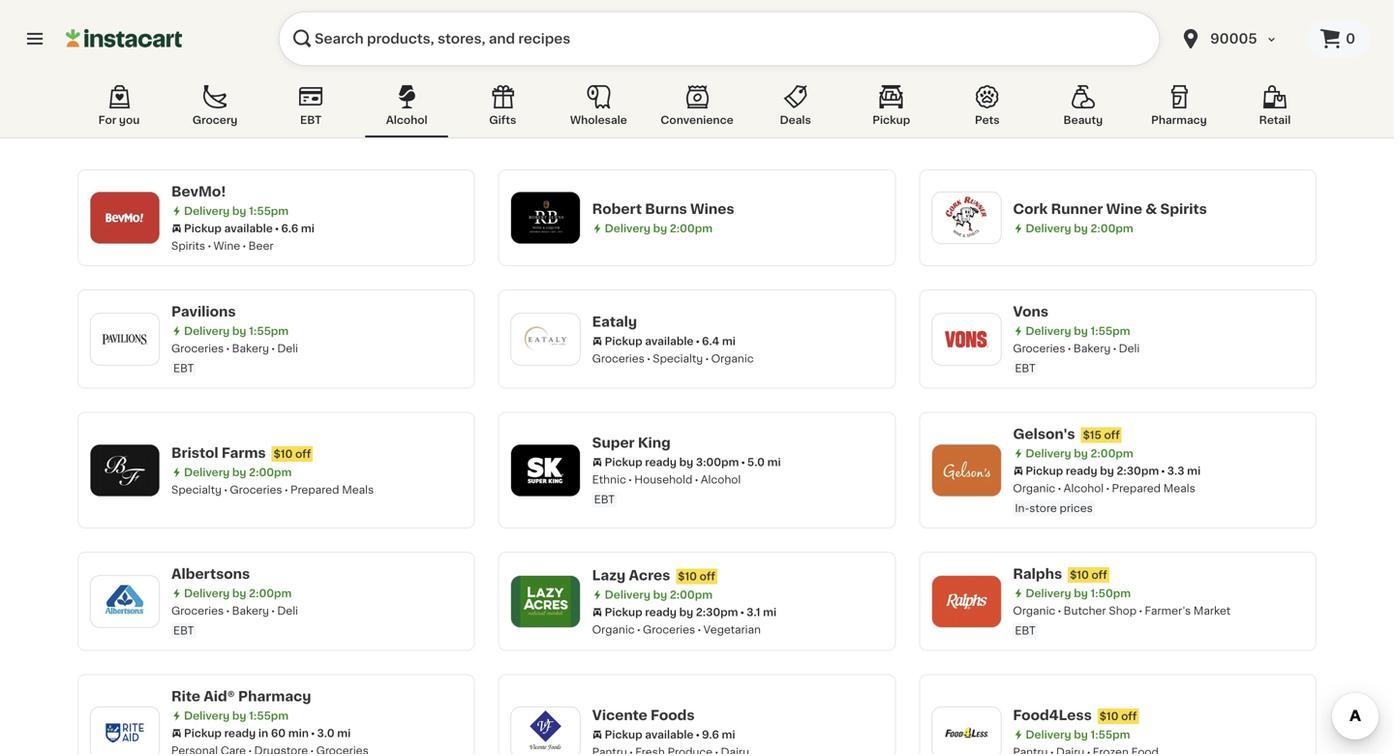 Task type: describe. For each thing, give the bounding box(es) containing it.
spirits wine beer
[[171, 241, 274, 251]]

by for robert burns wines logo
[[653, 223, 667, 234]]

robert burns wines logo image
[[521, 193, 571, 243]]

2:00pm for groceries
[[249, 467, 292, 478]]

1 horizontal spatial spirits
[[1161, 202, 1207, 216]]

vicente foods
[[592, 709, 695, 722]]

organic butcher shop farmer's market ebt
[[1013, 606, 1231, 636]]

ebt for vons
[[1015, 363, 1036, 374]]

retail button
[[1234, 81, 1317, 138]]

delivery for pavilions logo at the top left of page
[[184, 326, 230, 337]]

min
[[288, 728, 309, 739]]

farmer's
[[1145, 606, 1191, 616]]

vons
[[1013, 305, 1049, 319]]

off for gelson's
[[1104, 430, 1120, 441]]

delivery by 1:55pm for rite aid® pharmacy
[[184, 711, 289, 721]]

ready for 3.0
[[224, 728, 256, 739]]

6.4
[[702, 336, 720, 346]]

prices
[[1060, 503, 1093, 514]]

2:30pm for acres
[[696, 607, 738, 618]]

alcohol inside organic alcohol prepared meals in-store prices
[[1064, 483, 1104, 494]]

3.0 mi
[[317, 728, 351, 739]]

&
[[1146, 202, 1158, 216]]

1 vertical spatial pharmacy
[[238, 690, 311, 704]]

3.0
[[317, 728, 335, 739]]

for you
[[98, 115, 140, 125]]

3.3 mi
[[1168, 466, 1201, 476]]

delivery for vons logo
[[1026, 326, 1072, 337]]

pharmacy button
[[1138, 81, 1221, 138]]

$10 inside lazy acres $10 off
[[678, 571, 697, 582]]

groceries down lazy acres $10 off
[[643, 624, 695, 635]]

1:55pm for bevmo!
[[249, 206, 289, 216]]

delivery for robert burns wines logo
[[605, 223, 651, 234]]

gelson's logo image
[[942, 445, 992, 496]]

9.6
[[702, 729, 719, 740]]

cork runner wine & spirits
[[1013, 202, 1207, 216]]

king
[[638, 436, 671, 450]]

shop
[[1109, 606, 1137, 616]]

90005
[[1211, 32, 1258, 46]]

ready for 5.0
[[645, 457, 677, 468]]

foods
[[651, 709, 695, 722]]

2:00pm down wines
[[670, 223, 713, 234]]

groceries bakery deli ebt for albertsons
[[171, 606, 298, 636]]

farms
[[222, 446, 266, 460]]

runner
[[1051, 202, 1103, 216]]

robert
[[592, 202, 642, 216]]

vons logo image
[[942, 314, 992, 364]]

bevmo!
[[171, 185, 226, 199]]

super king
[[592, 436, 671, 450]]

delivery by 1:55pm down food4less $10 off
[[1026, 729, 1131, 740]]

off inside bristol farms $10 off
[[295, 449, 311, 459]]

delivery for the albertsons logo
[[184, 588, 230, 599]]

2:00pm for 3.3 mi
[[1091, 448, 1134, 459]]

gifts button
[[461, 81, 544, 138]]

2:00pm down cork runner wine & spirits
[[1091, 223, 1134, 234]]

pickup ready by 3:00pm
[[605, 457, 739, 468]]

cork
[[1013, 202, 1048, 216]]

meals for organic alcohol prepared meals in-store prices
[[1164, 483, 1196, 494]]

delivery by 1:50pm
[[1026, 588, 1131, 599]]

bakery for albertsons
[[232, 606, 269, 616]]

by for bristol farms logo
[[232, 467, 246, 478]]

pickup for 9.6 mi
[[605, 729, 643, 740]]

mi for 5.0 mi
[[768, 457, 781, 468]]

rite aid® pharmacy
[[171, 690, 311, 704]]

cork runner wine & spirits logo image
[[942, 193, 992, 243]]

super
[[592, 436, 635, 450]]

0 vertical spatial available
[[224, 223, 273, 234]]

food4less $10 off
[[1013, 709, 1137, 722]]

3.1
[[747, 607, 761, 618]]

eataly logo image
[[521, 314, 571, 364]]

by for bevmo! logo
[[232, 206, 246, 216]]

Search field
[[279, 12, 1160, 66]]

ebt for pavilions
[[173, 363, 194, 374]]

deals
[[780, 115, 811, 125]]

delivery for cork runner wine & spirits logo
[[1026, 223, 1072, 234]]

ebt for albertsons
[[173, 626, 194, 636]]

rite
[[171, 690, 200, 704]]

groceries down the albertsons
[[171, 606, 224, 616]]

bristol
[[171, 446, 218, 460]]

delivery for lazy acres logo at the bottom left of the page
[[605, 590, 651, 600]]

6.6 mi
[[281, 223, 315, 234]]

in-
[[1015, 503, 1030, 514]]

by for cork runner wine & spirits logo
[[1074, 223, 1088, 234]]

organic for organic groceries vegetarian
[[592, 624, 635, 635]]

lazy acres $10 off
[[592, 569, 716, 582]]

beauty
[[1064, 115, 1103, 125]]

specialty groceries prepared meals
[[171, 484, 374, 495]]

vicente foods logo image
[[521, 708, 571, 754]]

5.0 mi
[[747, 457, 781, 468]]

eataly
[[592, 315, 637, 329]]

by for rite aid® pharmacy logo
[[232, 711, 246, 721]]

6.6
[[281, 223, 298, 234]]

household
[[634, 475, 693, 485]]

pickup for 6.4 mi
[[605, 336, 643, 346]]

vicente
[[592, 709, 648, 722]]

9.6 mi
[[702, 729, 735, 740]]

deli for pavilions
[[277, 343, 298, 354]]

for you button
[[77, 81, 161, 138]]

gelson's $15 off
[[1013, 428, 1120, 441]]

$15
[[1083, 430, 1102, 441]]

pickup button
[[850, 81, 933, 138]]

$10 inside food4less $10 off
[[1100, 711, 1119, 722]]

delivery for "gelson's logo"
[[1026, 448, 1072, 459]]

burns
[[645, 202, 687, 216]]

1:50pm
[[1091, 588, 1131, 599]]

pickup for 5.0 mi
[[605, 457, 643, 468]]

pickup for 6.6 mi
[[184, 223, 222, 234]]

mi for 6.6 mi
[[301, 223, 315, 234]]

3.3
[[1168, 466, 1185, 476]]

available for eataly
[[645, 336, 694, 346]]

ebt button
[[269, 81, 353, 138]]

90005 button
[[1168, 12, 1307, 66]]

2:00pm for bakery
[[249, 588, 292, 599]]

by for ralphs logo
[[1074, 588, 1088, 599]]

wines
[[690, 202, 735, 216]]

ready for 3.1
[[645, 607, 677, 618]]

prepared for groceries
[[290, 484, 339, 495]]

groceries down eataly
[[592, 353, 645, 364]]

delivery for bristol farms logo
[[184, 467, 230, 478]]

pharmacy inside button
[[1152, 115, 1207, 125]]

1 horizontal spatial specialty
[[653, 353, 703, 364]]

pickup available for vicente foods
[[605, 729, 694, 740]]

60
[[271, 728, 286, 739]]

ethnic household alcohol ebt
[[592, 475, 741, 505]]

2:00pm for 3.1 mi
[[670, 590, 713, 600]]

1 vertical spatial spirits
[[171, 241, 205, 251]]

food4less
[[1013, 709, 1092, 722]]

5.0
[[747, 457, 765, 468]]

ralphs logo image
[[942, 576, 992, 627]]

deli for vons
[[1119, 343, 1140, 354]]

alcohol button
[[365, 81, 449, 138]]

for
[[98, 115, 116, 125]]

bristol farms logo image
[[100, 445, 150, 496]]

delivery by 2:00pm down robert burns wines
[[605, 223, 713, 234]]

1:55pm for pavilions
[[249, 326, 289, 337]]

lazy
[[592, 569, 626, 582]]

organic for organic butcher shop farmer's market ebt
[[1013, 606, 1056, 616]]

pickup inside button
[[873, 115, 910, 125]]

groceries bakery deli ebt for pavilions
[[171, 343, 298, 374]]

in
[[258, 728, 268, 739]]



Task type: vqa. For each thing, say whether or not it's contained in the screenshot.


Task type: locate. For each thing, give the bounding box(es) containing it.
pickup ready by 2:30pm for $15
[[1026, 466, 1159, 476]]

pickup down eataly
[[605, 336, 643, 346]]

mi right the 6.4
[[722, 336, 736, 346]]

1 horizontal spatial prepared
[[1112, 483, 1161, 494]]

1 horizontal spatial pharmacy
[[1152, 115, 1207, 125]]

delivery down food4less
[[1026, 729, 1072, 740]]

0 horizontal spatial wine
[[214, 241, 240, 251]]

0 horizontal spatial 2:30pm
[[696, 607, 738, 618]]

pickup ready by 2:30pm
[[1026, 466, 1159, 476], [605, 607, 738, 618]]

bakery down the albertsons
[[232, 606, 269, 616]]

pickup for 3.1 mi
[[605, 607, 643, 618]]

available
[[224, 223, 273, 234], [645, 336, 694, 346], [645, 729, 694, 740]]

pickup down gelson's
[[1026, 466, 1064, 476]]

by for food4less logo
[[1074, 729, 1088, 740]]

shop categories tab list
[[77, 81, 1317, 138]]

bakery for pavilions
[[232, 343, 269, 354]]

you
[[119, 115, 140, 125]]

1:55pm
[[249, 206, 289, 216], [249, 326, 289, 337], [1091, 326, 1131, 337], [249, 711, 289, 721], [1091, 729, 1131, 740]]

pickup for 3.0 mi
[[184, 728, 222, 739]]

delivery by 1:55pm for vons
[[1026, 326, 1131, 337]]

grocery
[[192, 115, 238, 125]]

groceries bakery deli ebt
[[171, 343, 298, 374], [1013, 343, 1140, 374], [171, 606, 298, 636]]

0 vertical spatial pickup available
[[184, 223, 273, 234]]

delivery
[[184, 206, 230, 216], [605, 223, 651, 234], [1026, 223, 1072, 234], [184, 326, 230, 337], [1026, 326, 1072, 337], [1026, 448, 1072, 459], [184, 467, 230, 478], [184, 588, 230, 599], [1026, 588, 1072, 599], [605, 590, 651, 600], [184, 711, 230, 721], [1026, 729, 1072, 740]]

organic alcohol prepared meals in-store prices
[[1013, 483, 1196, 514]]

mi
[[301, 223, 315, 234], [722, 336, 736, 346], [768, 457, 781, 468], [1187, 466, 1201, 476], [763, 607, 777, 618], [337, 728, 351, 739], [722, 729, 735, 740]]

organic inside "organic butcher shop farmer's market ebt"
[[1013, 606, 1056, 616]]

organic for organic alcohol prepared meals in-store prices
[[1013, 483, 1056, 494]]

0 horizontal spatial meals
[[342, 484, 374, 495]]

spirits down bevmo!
[[171, 241, 205, 251]]

0 horizontal spatial spirits
[[171, 241, 205, 251]]

specialty down bristol
[[171, 484, 222, 495]]

organic inside organic alcohol prepared meals in-store prices
[[1013, 483, 1056, 494]]

pickup available for eataly
[[605, 336, 694, 346]]

delivery down ralphs
[[1026, 588, 1072, 599]]

2:00pm up "specialty groceries prepared meals"
[[249, 467, 292, 478]]

delivery down gelson's
[[1026, 448, 1072, 459]]

delivery by 1:55pm
[[184, 206, 289, 216], [184, 326, 289, 337], [1026, 326, 1131, 337], [184, 711, 289, 721], [1026, 729, 1131, 740]]

ready
[[645, 457, 677, 468], [1066, 466, 1098, 476], [645, 607, 677, 618], [224, 728, 256, 739]]

bakery for vons
[[1074, 343, 1111, 354]]

mi for 6.4 mi
[[722, 336, 736, 346]]

off up 1:50pm
[[1092, 570, 1108, 581]]

2:00pm down the albertsons
[[249, 588, 292, 599]]

delivery down bristol
[[184, 467, 230, 478]]

mi right 5.0
[[768, 457, 781, 468]]

delivery down bevmo!
[[184, 206, 230, 216]]

ralphs
[[1013, 567, 1062, 581]]

delivery by 2:00pm
[[605, 223, 713, 234], [1026, 223, 1134, 234], [1026, 448, 1134, 459], [184, 467, 292, 478], [184, 588, 292, 599], [605, 590, 713, 600]]

pickup ready in 60 min
[[184, 728, 309, 739]]

ebt down ethnic
[[594, 494, 615, 505]]

by for "gelson's logo"
[[1074, 448, 1088, 459]]

market
[[1194, 606, 1231, 616]]

prepared inside organic alcohol prepared meals in-store prices
[[1112, 483, 1161, 494]]

off for food4less
[[1121, 711, 1137, 722]]

deals button
[[754, 81, 837, 138]]

off right food4less
[[1121, 711, 1137, 722]]

specialty down the 6.4
[[653, 353, 703, 364]]

delivery by 1:55pm down pavilions
[[184, 326, 289, 337]]

ready for 3.3
[[1066, 466, 1098, 476]]

spirits right &
[[1161, 202, 1207, 216]]

pickup for 3.3 mi
[[1026, 466, 1064, 476]]

pickup left the pets
[[873, 115, 910, 125]]

delivery down cork
[[1026, 223, 1072, 234]]

mi right 9.6
[[722, 729, 735, 740]]

0 vertical spatial wine
[[1107, 202, 1143, 216]]

ready up organic alcohol prepared meals in-store prices
[[1066, 466, 1098, 476]]

mi right 6.6
[[301, 223, 315, 234]]

off
[[1104, 430, 1120, 441], [295, 449, 311, 459], [1092, 570, 1108, 581], [700, 571, 716, 582], [1121, 711, 1137, 722]]

2 vertical spatial available
[[645, 729, 694, 740]]

wholesale button
[[557, 81, 640, 138]]

bakery up $15
[[1074, 343, 1111, 354]]

by for vons logo
[[1074, 326, 1088, 337]]

off for ralphs
[[1092, 570, 1108, 581]]

1 horizontal spatial pickup ready by 2:30pm
[[1026, 466, 1159, 476]]

1 vertical spatial pickup available
[[605, 336, 694, 346]]

delivery by 1:55pm down vons
[[1026, 326, 1131, 337]]

mi for 3.1 mi
[[763, 607, 777, 618]]

vegetarian
[[704, 624, 761, 635]]

1 horizontal spatial 2:30pm
[[1117, 466, 1159, 476]]

delivery for bevmo! logo
[[184, 206, 230, 216]]

organic up the store
[[1013, 483, 1056, 494]]

groceries bakery deli ebt for vons
[[1013, 343, 1140, 374]]

available down foods
[[645, 729, 694, 740]]

$10 up "specialty groceries prepared meals"
[[274, 449, 293, 459]]

ebt inside button
[[300, 115, 322, 125]]

1 horizontal spatial meals
[[1164, 483, 1196, 494]]

pickup ready by 2:30pm up the organic groceries vegetarian
[[605, 607, 738, 618]]

available for vicente foods
[[645, 729, 694, 740]]

delivery by 2:00pm for bakery
[[184, 588, 292, 599]]

organic down 6.4 mi
[[711, 353, 754, 364]]

2:30pm up vegetarian
[[696, 607, 738, 618]]

1 horizontal spatial wine
[[1107, 202, 1143, 216]]

bakery down pavilions
[[232, 343, 269, 354]]

delivery for food4less logo
[[1026, 729, 1072, 740]]

delivery down the albertsons
[[184, 588, 230, 599]]

delivery by 2:00pm for 3.3 mi
[[1026, 448, 1134, 459]]

rite aid® pharmacy logo image
[[100, 708, 150, 754]]

off inside ralphs $10 off
[[1092, 570, 1108, 581]]

food4less logo image
[[942, 708, 992, 754]]

0 vertical spatial 2:30pm
[[1117, 466, 1159, 476]]

groceries down "farms"
[[230, 484, 282, 495]]

3:00pm
[[696, 457, 739, 468]]

delivery by 1:55pm for bevmo!
[[184, 206, 289, 216]]

pickup down "vicente"
[[605, 729, 643, 740]]

ready up household
[[645, 457, 677, 468]]

ebt
[[300, 115, 322, 125], [173, 363, 194, 374], [1015, 363, 1036, 374], [594, 494, 615, 505], [173, 626, 194, 636], [1015, 626, 1036, 636]]

groceries down vons
[[1013, 343, 1066, 354]]

pickup ready by 2:30pm for acres
[[605, 607, 738, 618]]

0 horizontal spatial prepared
[[290, 484, 339, 495]]

3.1 mi
[[747, 607, 777, 618]]

pavilions
[[171, 305, 236, 319]]

spirits
[[1161, 202, 1207, 216], [171, 241, 205, 251]]

ralphs $10 off
[[1013, 567, 1108, 581]]

1 horizontal spatial alcohol
[[701, 475, 741, 485]]

pickup available up spirits wine beer
[[184, 223, 273, 234]]

2 vertical spatial pickup available
[[605, 729, 694, 740]]

1 vertical spatial available
[[645, 336, 694, 346]]

off right acres
[[700, 571, 716, 582]]

ready left the in
[[224, 728, 256, 739]]

$10 inside bristol farms $10 off
[[274, 449, 293, 459]]

pickup down aid®
[[184, 728, 222, 739]]

2:30pm left 3.3
[[1117, 466, 1159, 476]]

meals for specialty groceries prepared meals
[[342, 484, 374, 495]]

delivery down lazy
[[605, 590, 651, 600]]

delivery by 2:00pm down lazy acres $10 off
[[605, 590, 713, 600]]

pets button
[[946, 81, 1029, 138]]

mi for 3.3 mi
[[1187, 466, 1201, 476]]

delivery for ralphs logo
[[1026, 588, 1072, 599]]

2:30pm
[[1117, 466, 1159, 476], [696, 607, 738, 618]]

1 vertical spatial specialty
[[171, 484, 222, 495]]

1:55pm for vons
[[1091, 326, 1131, 337]]

1:55pm for rite aid® pharmacy
[[249, 711, 289, 721]]

organic groceries vegetarian
[[592, 624, 761, 635]]

delivery by 2:00pm down the albertsons
[[184, 588, 292, 599]]

wine left beer
[[214, 241, 240, 251]]

alcohol inside ethnic household alcohol ebt
[[701, 475, 741, 485]]

pickup
[[873, 115, 910, 125], [184, 223, 222, 234], [605, 336, 643, 346], [605, 457, 643, 468], [1026, 466, 1064, 476], [605, 607, 643, 618], [184, 728, 222, 739], [605, 729, 643, 740]]

bevmo! logo image
[[100, 193, 150, 243]]

1 vertical spatial wine
[[214, 241, 240, 251]]

groceries bakery deli ebt down vons
[[1013, 343, 1140, 374]]

convenience
[[661, 115, 734, 125]]

1 vertical spatial 2:30pm
[[696, 607, 738, 618]]

grocery button
[[173, 81, 257, 138]]

robert burns wines
[[592, 202, 735, 216]]

pavilions logo image
[[100, 314, 150, 364]]

alcohol down 3:00pm
[[701, 475, 741, 485]]

super king logo image
[[521, 445, 571, 496]]

mi right 3.1
[[763, 607, 777, 618]]

retail
[[1260, 115, 1291, 125]]

delivery by 1:55pm up spirits wine beer
[[184, 206, 289, 216]]

bristol farms $10 off
[[171, 446, 311, 460]]

alcohol inside 'button'
[[386, 115, 428, 125]]

delivery by 1:55pm down rite aid® pharmacy
[[184, 711, 289, 721]]

pickup available
[[184, 223, 273, 234], [605, 336, 694, 346], [605, 729, 694, 740]]

organic
[[711, 353, 754, 364], [1013, 483, 1056, 494], [1013, 606, 1056, 616], [592, 624, 635, 635]]

delivery down vons
[[1026, 326, 1072, 337]]

90005 button
[[1180, 12, 1296, 66]]

$10 right food4less
[[1100, 711, 1119, 722]]

off up "specialty groceries prepared meals"
[[295, 449, 311, 459]]

ethnic
[[592, 475, 626, 485]]

ebt inside "organic butcher shop farmer's market ebt"
[[1015, 626, 1036, 636]]

6.4 mi
[[702, 336, 736, 346]]

2:00pm down $15
[[1091, 448, 1134, 459]]

pharmacy up 60
[[238, 690, 311, 704]]

ebt right grocery
[[300, 115, 322, 125]]

prepared for alcohol
[[1112, 483, 1161, 494]]

pharmacy
[[1152, 115, 1207, 125], [238, 690, 311, 704]]

meals inside organic alcohol prepared meals in-store prices
[[1164, 483, 1196, 494]]

None search field
[[279, 12, 1160, 66]]

$10 right acres
[[678, 571, 697, 582]]

mi right 3.0 on the bottom of page
[[337, 728, 351, 739]]

alcohol left gifts at the top of page
[[386, 115, 428, 125]]

lazy acres logo image
[[521, 576, 571, 627]]

$10 inside ralphs $10 off
[[1070, 570, 1089, 581]]

available up beer
[[224, 223, 273, 234]]

prepared
[[1112, 483, 1161, 494], [290, 484, 339, 495]]

butcher
[[1064, 606, 1106, 616]]

deli for albertsons
[[277, 606, 298, 616]]

by for the albertsons logo
[[232, 588, 246, 599]]

2:30pm for $15
[[1117, 466, 1159, 476]]

0 vertical spatial pharmacy
[[1152, 115, 1207, 125]]

ebt down the albertsons
[[173, 626, 194, 636]]

groceries bakery deli ebt down the albertsons
[[171, 606, 298, 636]]

off inside lazy acres $10 off
[[700, 571, 716, 582]]

pickup up spirits wine beer
[[184, 223, 222, 234]]

ebt down ralphs
[[1015, 626, 1036, 636]]

0 horizontal spatial alcohol
[[386, 115, 428, 125]]

wine
[[1107, 202, 1143, 216], [214, 241, 240, 251]]

available up groceries specialty organic
[[645, 336, 694, 346]]

beauty button
[[1042, 81, 1125, 138]]

beer
[[248, 241, 274, 251]]

pharmacy up &
[[1152, 115, 1207, 125]]

groceries
[[171, 343, 224, 354], [1013, 343, 1066, 354], [592, 353, 645, 364], [230, 484, 282, 495], [171, 606, 224, 616], [643, 624, 695, 635]]

store
[[1030, 503, 1057, 514]]

0 horizontal spatial pickup ready by 2:30pm
[[605, 607, 738, 618]]

ebt down vons
[[1015, 363, 1036, 374]]

pickup available up groceries specialty organic
[[605, 336, 694, 346]]

delivery by 1:55pm for pavilions
[[184, 326, 289, 337]]

by for lazy acres logo at the bottom left of the page
[[653, 590, 667, 600]]

ready up the organic groceries vegetarian
[[645, 607, 677, 618]]

by for pavilions logo at the top left of page
[[232, 326, 246, 337]]

2:00pm up the organic groceries vegetarian
[[670, 590, 713, 600]]

delivery by 2:00pm down $15
[[1026, 448, 1134, 459]]

wholesale
[[570, 115, 627, 125]]

0 vertical spatial pickup ready by 2:30pm
[[1026, 466, 1159, 476]]

wine left &
[[1107, 202, 1143, 216]]

specialty
[[653, 353, 703, 364], [171, 484, 222, 495]]

pets
[[975, 115, 1000, 125]]

delivery down robert at top
[[605, 223, 651, 234]]

acres
[[629, 569, 670, 582]]

gelson's
[[1013, 428, 1075, 441]]

0 button
[[1307, 19, 1371, 58]]

mi for 3.0 mi
[[337, 728, 351, 739]]

pickup down super king at bottom
[[605, 457, 643, 468]]

delivery down pavilions
[[184, 326, 230, 337]]

delivery by 2:00pm for 3.1 mi
[[605, 590, 713, 600]]

instacart image
[[66, 27, 182, 50]]

ebt for super king
[[594, 494, 615, 505]]

off inside gelson's $15 off
[[1104, 430, 1120, 441]]

pickup down lazy
[[605, 607, 643, 618]]

1 vertical spatial pickup ready by 2:30pm
[[605, 607, 738, 618]]

groceries specialty organic
[[592, 353, 754, 364]]

meals
[[1164, 483, 1196, 494], [342, 484, 374, 495]]

delivery by 2:00pm for groceries
[[184, 467, 292, 478]]

delivery down aid®
[[184, 711, 230, 721]]

convenience button
[[653, 81, 741, 138]]

organic down lazy
[[592, 624, 635, 635]]

pickup available down vicente foods on the left of the page
[[605, 729, 694, 740]]

delivery by 2:00pm down runner
[[1026, 223, 1134, 234]]

gifts
[[489, 115, 516, 125]]

mi right 3.3
[[1187, 466, 1201, 476]]

pickup ready by 2:30pm up organic alcohol prepared meals in-store prices
[[1026, 466, 1159, 476]]

ebt down pavilions
[[173, 363, 194, 374]]

0 vertical spatial spirits
[[1161, 202, 1207, 216]]

ebt inside ethnic household alcohol ebt
[[594, 494, 615, 505]]

alcohol
[[386, 115, 428, 125], [701, 475, 741, 485], [1064, 483, 1104, 494]]

0 vertical spatial specialty
[[653, 353, 703, 364]]

delivery for rite aid® pharmacy logo
[[184, 711, 230, 721]]

$10 up delivery by 1:50pm at the right bottom of the page
[[1070, 570, 1089, 581]]

groceries down pavilions
[[171, 343, 224, 354]]

albertsons
[[171, 567, 250, 581]]

groceries bakery deli ebt down pavilions
[[171, 343, 298, 374]]

0 horizontal spatial specialty
[[171, 484, 222, 495]]

off inside food4less $10 off
[[1121, 711, 1137, 722]]

off right $15
[[1104, 430, 1120, 441]]

2 horizontal spatial alcohol
[[1064, 483, 1104, 494]]

mi for 9.6 mi
[[722, 729, 735, 740]]

albertsons logo image
[[100, 576, 150, 627]]

delivery by 2:00pm down bristol farms $10 off
[[184, 467, 292, 478]]

0
[[1346, 32, 1356, 46]]

alcohol up prices
[[1064, 483, 1104, 494]]

organic down ralphs
[[1013, 606, 1056, 616]]

0 horizontal spatial pharmacy
[[238, 690, 311, 704]]



